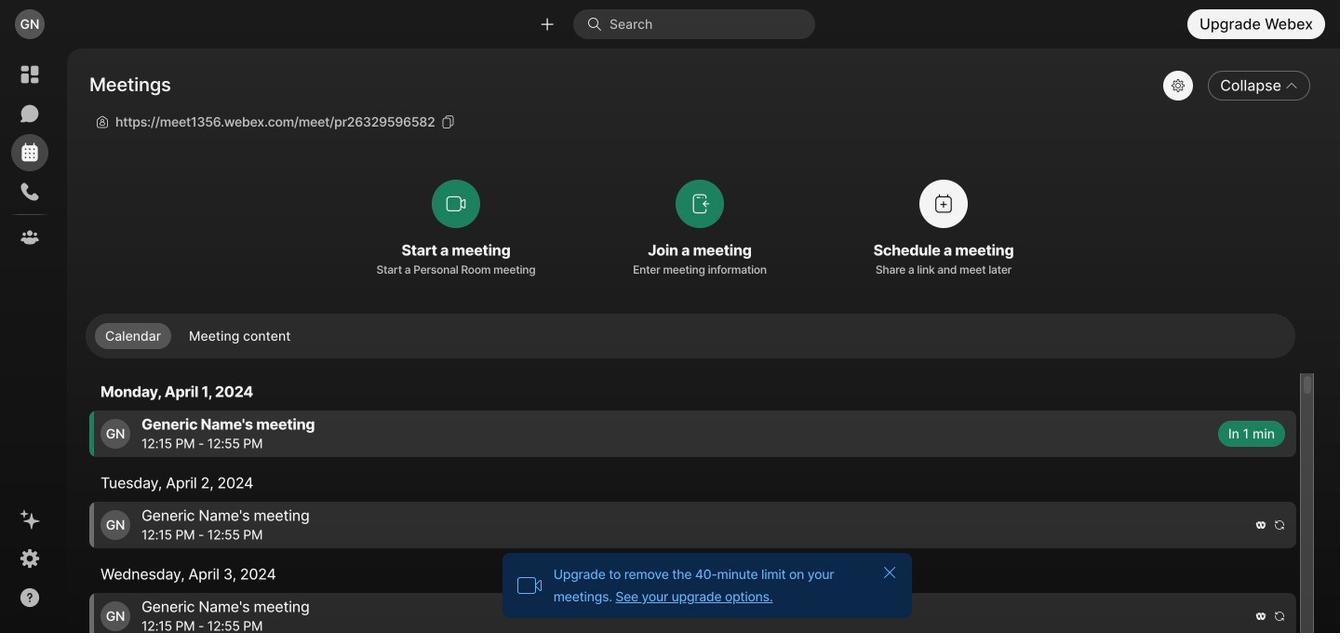 Task type: locate. For each thing, give the bounding box(es) containing it.
webex tab list
[[11, 56, 48, 256]]

navigation
[[0, 48, 60, 633]]

april 1, 2024 12:15 pm to 12:55 pm generic name's meeting recurring meeting,  generic name list item
[[89, 411, 1297, 457]]

cancel_16 image
[[883, 565, 897, 580]]

april 2, 2024 12:15 pm to 12:55 pm generic name's meeting recurring meeting,  generic name list item
[[89, 502, 1297, 549]]

camera_28 image
[[517, 573, 542, 599]]

april 3, 2024 12:15 pm to 12:55 pm generic name's meeting recurring meeting,  generic name list item
[[89, 593, 1297, 633]]



